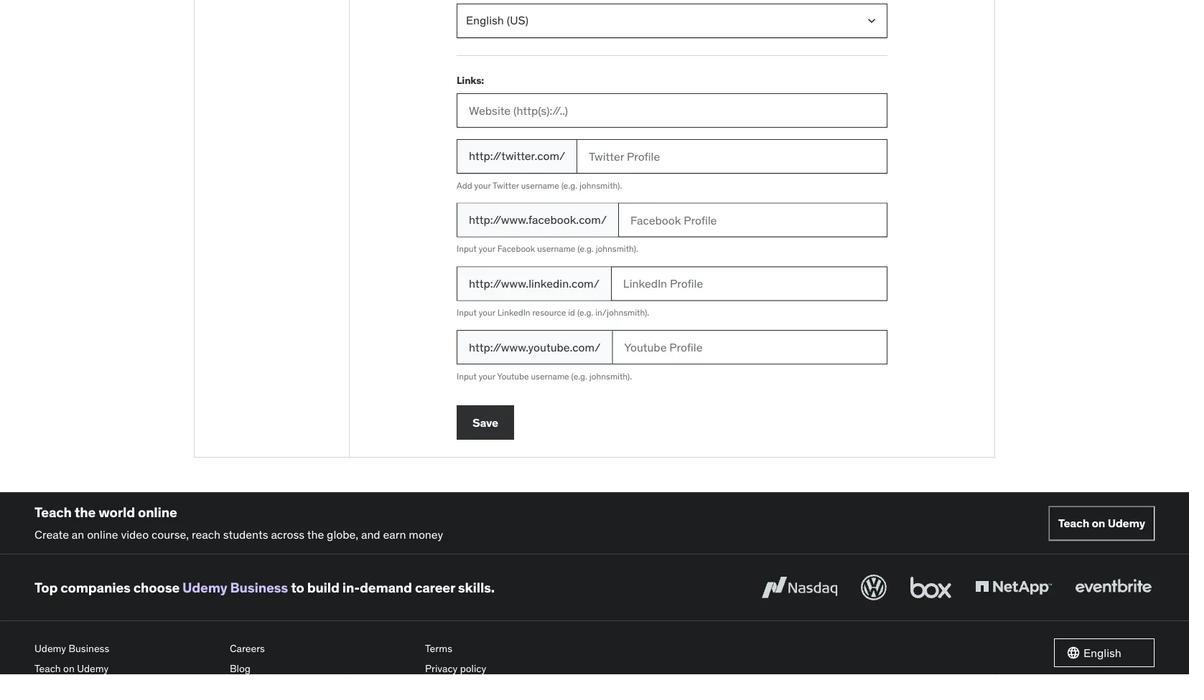 Task type: describe. For each thing, give the bounding box(es) containing it.
(e.g. for http://www.facebook.com/
[[578, 244, 594, 255]]

careers blog
[[230, 643, 265, 675]]

privacy policy link
[[425, 659, 609, 676]]

eventbrite image
[[1072, 572, 1155, 604]]

twitter
[[493, 180, 519, 191]]

(e.g. right id
[[577, 307, 593, 318]]

top companies choose udemy business to build in-demand career skills.
[[34, 579, 495, 597]]

0 vertical spatial teach on udemy link
[[1049, 507, 1155, 541]]

(e.g. for http://twitter.com/
[[561, 180, 577, 191]]

in-
[[342, 579, 360, 597]]

save button
[[457, 406, 514, 440]]

teach the world online create an online video course, reach students across the globe, and earn money
[[34, 504, 443, 542]]

blog
[[230, 662, 251, 675]]

add your twitter username (e.g. johnsmith).
[[457, 180, 622, 191]]

teach on udemy
[[1058, 516, 1145, 531]]

1 horizontal spatial on
[[1092, 516, 1105, 531]]

on inside udemy business teach on udemy
[[63, 662, 75, 675]]

username for http://www.youtube.com/
[[531, 371, 569, 382]]

1 horizontal spatial the
[[307, 527, 324, 542]]

udemy business teach on udemy
[[34, 643, 109, 675]]

1 horizontal spatial online
[[138, 504, 177, 521]]

your for http://www.linkedin.com/
[[479, 307, 495, 318]]

johnsmith). for http://twitter.com/
[[580, 180, 622, 191]]

and
[[361, 527, 380, 542]]

save
[[473, 415, 498, 430]]

resource
[[532, 307, 566, 318]]

add
[[457, 180, 472, 191]]

username for http://www.facebook.com/
[[537, 244, 576, 255]]

http://www.facebook.com/
[[469, 212, 607, 227]]

world
[[99, 504, 135, 521]]

johnsmith). for http://www.youtube.com/
[[589, 371, 632, 382]]

skills.
[[458, 579, 495, 597]]

0 horizontal spatial the
[[75, 504, 96, 521]]

box image
[[907, 572, 955, 604]]

build
[[307, 579, 340, 597]]

careers
[[230, 643, 265, 655]]

http://twitter.com/
[[469, 149, 565, 163]]

reach
[[192, 527, 220, 542]]

top
[[34, 579, 58, 597]]

http://www.linkedin.com/
[[469, 276, 600, 291]]

money
[[409, 527, 443, 542]]

youtube
[[497, 371, 529, 382]]

video
[[121, 527, 149, 542]]

blog link
[[230, 659, 414, 676]]

0 vertical spatial business
[[230, 579, 288, 597]]

create
[[34, 527, 69, 542]]

johnsmith). for http://www.facebook.com/
[[596, 244, 638, 255]]

Facebook Profile text field
[[618, 203, 888, 237]]

your for http://twitter.com/
[[474, 180, 491, 191]]

to
[[291, 579, 304, 597]]

career
[[415, 579, 455, 597]]

terms privacy policy
[[425, 643, 486, 675]]

input for http://www.linkedin.com/
[[457, 307, 477, 318]]

0 horizontal spatial online
[[87, 527, 118, 542]]

teach for on
[[1058, 516, 1090, 531]]

careers link
[[230, 639, 414, 659]]

choose
[[133, 579, 180, 597]]

input your youtube username (e.g. johnsmith).
[[457, 371, 632, 382]]

terms
[[425, 643, 452, 655]]

Twitter Profile text field
[[577, 139, 888, 174]]

netapp image
[[972, 572, 1055, 604]]



Task type: vqa. For each thing, say whether or not it's contained in the screenshot.
current
no



Task type: locate. For each thing, give the bounding box(es) containing it.
volkswagen image
[[858, 572, 890, 604]]

0 vertical spatial johnsmith).
[[580, 180, 622, 191]]

online up course,
[[138, 504, 177, 521]]

course,
[[151, 527, 189, 542]]

2 input from the top
[[457, 307, 477, 318]]

username down http://www.youtube.com/
[[531, 371, 569, 382]]

http://www.youtube.com/
[[469, 340, 601, 355]]

globe,
[[327, 527, 358, 542]]

username down http://www.facebook.com/
[[537, 244, 576, 255]]

johnsmith). up in/johnsmith).
[[596, 244, 638, 255]]

1 horizontal spatial business
[[230, 579, 288, 597]]

1 vertical spatial online
[[87, 527, 118, 542]]

input left the youtube
[[457, 371, 477, 382]]

demand
[[360, 579, 412, 597]]

teach on udemy link
[[1049, 507, 1155, 541], [34, 659, 218, 676]]

your
[[474, 180, 491, 191], [479, 244, 495, 255], [479, 307, 495, 318], [479, 371, 495, 382]]

online
[[138, 504, 177, 521], [87, 527, 118, 542]]

links:
[[457, 74, 484, 86]]

policy
[[460, 662, 486, 675]]

teach inside udemy business teach on udemy
[[34, 662, 61, 675]]

the
[[75, 504, 96, 521], [307, 527, 324, 542]]

johnsmith).
[[580, 180, 622, 191], [596, 244, 638, 255], [589, 371, 632, 382]]

1 vertical spatial on
[[63, 662, 75, 675]]

0 horizontal spatial teach on udemy link
[[34, 659, 218, 676]]

input for http://www.youtube.com/
[[457, 371, 477, 382]]

0 vertical spatial on
[[1092, 516, 1105, 531]]

3 input from the top
[[457, 371, 477, 382]]

the up the an
[[75, 504, 96, 521]]

terms link
[[425, 639, 609, 659]]

johnsmith). down in/johnsmith).
[[589, 371, 632, 382]]

1 vertical spatial username
[[537, 244, 576, 255]]

id
[[568, 307, 575, 318]]

udemy business link down "choose"
[[34, 639, 218, 659]]

udemy business link down students
[[182, 579, 288, 597]]

teach inside the teach the world online create an online video course, reach students across the globe, and earn money
[[34, 504, 72, 521]]

across
[[271, 527, 305, 542]]

facebook
[[497, 244, 535, 255]]

(e.g. down http://www.facebook.com/
[[578, 244, 594, 255]]

udemy business link
[[182, 579, 288, 597], [34, 639, 218, 659]]

input
[[457, 244, 477, 255], [457, 307, 477, 318], [457, 371, 477, 382]]

0 vertical spatial the
[[75, 504, 96, 521]]

students
[[223, 527, 268, 542]]

1 input from the top
[[457, 244, 477, 255]]

small image
[[1066, 646, 1081, 661]]

english button
[[1054, 639, 1155, 668]]

your right the add
[[474, 180, 491, 191]]

1 horizontal spatial teach on udemy link
[[1049, 507, 1155, 541]]

input for http://www.facebook.com/
[[457, 244, 477, 255]]

input your facebook username (e.g. johnsmith).
[[457, 244, 638, 255]]

udemy
[[1108, 516, 1145, 531], [182, 579, 227, 597], [34, 643, 66, 655], [77, 662, 109, 675]]

nasdaq image
[[758, 572, 841, 604]]

business left to
[[230, 579, 288, 597]]

online right the an
[[87, 527, 118, 542]]

1 vertical spatial the
[[307, 527, 324, 542]]

the left globe,
[[307, 527, 324, 542]]

on
[[1092, 516, 1105, 531], [63, 662, 75, 675]]

1 vertical spatial udemy business link
[[34, 639, 218, 659]]

your left linkedin
[[479, 307, 495, 318]]

teach for the
[[34, 504, 72, 521]]

0 horizontal spatial on
[[63, 662, 75, 675]]

your left the youtube
[[479, 371, 495, 382]]

an
[[72, 527, 84, 542]]

Website (http(s)://..) url field
[[457, 93, 888, 128]]

business inside udemy business teach on udemy
[[69, 643, 109, 655]]

username for http://twitter.com/
[[521, 180, 559, 191]]

0 vertical spatial username
[[521, 180, 559, 191]]

1 vertical spatial business
[[69, 643, 109, 655]]

teach
[[34, 504, 72, 521], [1058, 516, 1090, 531], [34, 662, 61, 675]]

(e.g. up http://www.facebook.com/
[[561, 180, 577, 191]]

business down companies
[[69, 643, 109, 655]]

your for http://www.facebook.com/
[[479, 244, 495, 255]]

business
[[230, 579, 288, 597], [69, 643, 109, 655]]

input your linkedin resource id (e.g. in/johnsmith).
[[457, 307, 649, 318]]

0 vertical spatial online
[[138, 504, 177, 521]]

in/johnsmith).
[[596, 307, 649, 318]]

username
[[521, 180, 559, 191], [537, 244, 576, 255], [531, 371, 569, 382]]

your left facebook
[[479, 244, 495, 255]]

linkedin
[[497, 307, 530, 318]]

(e.g. down http://www.youtube.com/
[[571, 371, 587, 382]]

2 vertical spatial johnsmith).
[[589, 371, 632, 382]]

2 vertical spatial input
[[457, 371, 477, 382]]

input left linkedin
[[457, 307, 477, 318]]

english
[[1084, 646, 1122, 661]]

LinkedIn Profile text field
[[611, 267, 888, 301]]

privacy
[[425, 662, 458, 675]]

0 vertical spatial udemy business link
[[182, 579, 288, 597]]

1 vertical spatial input
[[457, 307, 477, 318]]

2 vertical spatial username
[[531, 371, 569, 382]]

1 vertical spatial teach on udemy link
[[34, 659, 218, 676]]

your for http://www.youtube.com/
[[479, 371, 495, 382]]

0 horizontal spatial business
[[69, 643, 109, 655]]

0 vertical spatial input
[[457, 244, 477, 255]]

input left facebook
[[457, 244, 477, 255]]

earn
[[383, 527, 406, 542]]

johnsmith). up http://www.facebook.com/
[[580, 180, 622, 191]]

username right "twitter"
[[521, 180, 559, 191]]

1 vertical spatial johnsmith).
[[596, 244, 638, 255]]

(e.g.
[[561, 180, 577, 191], [578, 244, 594, 255], [577, 307, 593, 318], [571, 371, 587, 382]]

companies
[[60, 579, 131, 597]]

Youtube Profile text field
[[612, 330, 888, 365]]

(e.g. for http://www.youtube.com/
[[571, 371, 587, 382]]



